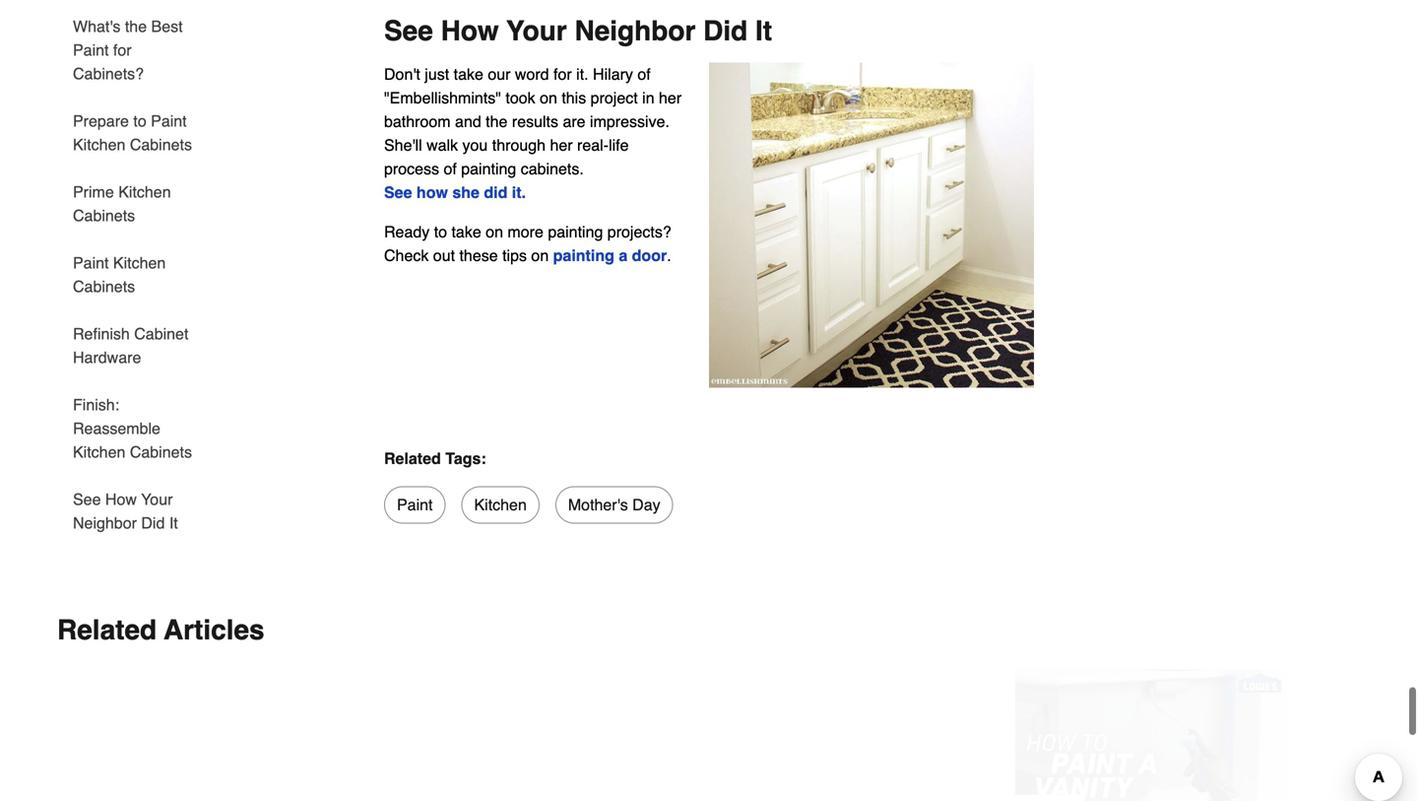 Task type: describe. For each thing, give the bounding box(es) containing it.
1 horizontal spatial .
[[667, 244, 672, 263]]

how
[[417, 181, 448, 199]]

check
[[384, 244, 429, 263]]

finish:
[[73, 394, 119, 412]]

see how she did it link
[[384, 181, 522, 199]]

did
[[484, 181, 508, 199]]

your inside see how your neighbor did it
[[141, 488, 173, 506]]

it
[[512, 181, 522, 199]]

take for just
[[454, 63, 484, 81]]

mother's day link
[[556, 484, 673, 522]]

ready
[[384, 221, 430, 239]]

paint inside the 'prepare to paint kitchen cabinets'
[[151, 110, 187, 128]]

mother's day
[[568, 493, 661, 512]]

you
[[463, 134, 488, 152]]

the inside what's the best paint for cabinets?
[[125, 15, 147, 33]]

walk
[[427, 134, 458, 152]]

refinish cabinet hardware
[[73, 323, 189, 365]]

through
[[492, 134, 546, 152]]

kitchen down tags:
[[474, 493, 527, 512]]

word
[[515, 63, 549, 81]]

our
[[488, 63, 511, 81]]

paint kitchen cabinets link
[[73, 237, 205, 308]]

and
[[455, 110, 482, 129]]

out
[[433, 244, 455, 263]]

just
[[425, 63, 449, 81]]

prepare to paint kitchen cabinets
[[73, 110, 192, 152]]

paint inside paint kitchen cabinets
[[73, 252, 109, 270]]

refinish
[[73, 323, 130, 341]]

paint inside what's the best paint for cabinets?
[[73, 39, 109, 57]]

process
[[384, 158, 439, 176]]

1 horizontal spatial your
[[507, 13, 567, 45]]

are
[[563, 110, 586, 129]]

to for prepare
[[133, 110, 147, 128]]

a video showing how to paint a vanity. image
[[1016, 667, 1287, 801]]

reassemble
[[73, 417, 161, 435]]

don't just take our word for it. hilary of "embellishmints" took on this project in her bathroom and the results are impressive. she'll walk you through her real-life process of painting cabinets. see how she did it .
[[384, 63, 682, 199]]

day
[[633, 493, 661, 512]]

cabinets inside the 'prepare to paint kitchen cabinets'
[[130, 134, 192, 152]]

tags:
[[446, 447, 486, 465]]

cabinets inside prime kitchen cabinets
[[73, 204, 135, 223]]

this
[[562, 87, 586, 105]]

prepare to paint kitchen cabinets link
[[73, 96, 205, 167]]

painting a door link
[[553, 244, 667, 263]]

see inside see how your neighbor did it
[[73, 488, 101, 506]]

kitchen link
[[462, 484, 540, 522]]

neighbor inside see how your neighbor did it
[[73, 512, 137, 530]]

did inside see how your neighbor did it
[[141, 512, 165, 530]]

the inside don't just take our word for it. hilary of "embellishmints" took on this project in her bathroom and the results are impressive. she'll walk you through her real-life process of painting cabinets. see how she did it .
[[486, 110, 508, 129]]

how inside see how your neighbor did it
[[105, 488, 137, 506]]

articles
[[164, 612, 265, 644]]

0 horizontal spatial her
[[550, 134, 573, 152]]

paint inside paint link
[[397, 493, 433, 512]]

she
[[453, 181, 480, 199]]

prime kitchen cabinets
[[73, 181, 171, 223]]

kitchen inside finish: reassemble kitchen cabinets
[[73, 441, 125, 459]]

project
[[591, 87, 638, 105]]

finish: reassemble kitchen cabinets
[[73, 394, 192, 459]]

what's the best paint for cabinets?
[[73, 15, 183, 81]]

took
[[506, 87, 536, 105]]

0 vertical spatial see
[[384, 13, 433, 45]]

it.
[[577, 63, 589, 81]]

results
[[512, 110, 559, 129]]

related for related tags:
[[384, 447, 441, 465]]

paint kitchen cabinets
[[73, 252, 166, 294]]

on for word
[[540, 87, 558, 105]]

0 horizontal spatial of
[[444, 158, 457, 176]]

paint link
[[384, 484, 446, 522]]

prime kitchen cabinets link
[[73, 167, 205, 237]]

life
[[609, 134, 629, 152]]

what's the best paint for cabinets? link
[[73, 1, 205, 96]]



Task type: vqa. For each thing, say whether or not it's contained in the screenshot.
DEWALT inside DEWALT Power Detect XR POWER DETECT 2-Tool 20- Volt Max Brushless Power Tool Combo Kit with Soft Case (2-Batteries and charger Included)
no



Task type: locate. For each thing, give the bounding box(es) containing it.
her up 'cabinets.' at the left top
[[550, 134, 573, 152]]

0 horizontal spatial did
[[141, 512, 165, 530]]

your up word
[[507, 13, 567, 45]]

0 horizontal spatial neighbor
[[73, 512, 137, 530]]

1 vertical spatial see
[[384, 181, 412, 199]]

1 horizontal spatial of
[[638, 63, 651, 81]]

0 vertical spatial neighbor
[[575, 13, 696, 45]]

cabinets?
[[73, 63, 144, 81]]

0 vertical spatial of
[[638, 63, 651, 81]]

tips
[[503, 244, 527, 263]]

cabinets up refinish
[[73, 275, 135, 294]]

0 horizontal spatial related
[[57, 612, 157, 644]]

0 vertical spatial related
[[384, 447, 441, 465]]

0 vertical spatial painting
[[461, 158, 517, 176]]

on left this
[[540, 87, 558, 105]]

1 vertical spatial the
[[486, 110, 508, 129]]

1 vertical spatial for
[[554, 63, 572, 81]]

0 horizontal spatial see how your neighbor did it
[[73, 488, 178, 530]]

door
[[632, 244, 667, 263]]

kitchen
[[73, 134, 125, 152], [118, 181, 171, 199], [113, 252, 166, 270], [73, 441, 125, 459], [474, 493, 527, 512]]

0 horizontal spatial .
[[522, 181, 526, 199]]

1 vertical spatial see how your neighbor did it
[[73, 488, 178, 530]]

1 vertical spatial it
[[169, 512, 178, 530]]

for
[[113, 39, 132, 57], [554, 63, 572, 81]]

1 vertical spatial neighbor
[[73, 512, 137, 530]]

cabinets up prime kitchen cabinets link
[[130, 134, 192, 152]]

related tags:
[[384, 447, 486, 465]]

1 vertical spatial related
[[57, 612, 157, 644]]

paint
[[73, 39, 109, 57], [151, 110, 187, 128], [73, 252, 109, 270], [397, 493, 433, 512]]

kitchen inside the 'prepare to paint kitchen cabinets'
[[73, 134, 125, 152]]

painting up did
[[461, 158, 517, 176]]

related articles
[[57, 612, 265, 644]]

a
[[619, 244, 628, 263]]

0 vertical spatial it
[[756, 13, 773, 45]]

kitchen inside paint kitchen cabinets
[[113, 252, 166, 270]]

0 vertical spatial how
[[441, 13, 499, 45]]

to for ready
[[434, 221, 447, 239]]

neighbor down the reassemble
[[73, 512, 137, 530]]

1 vertical spatial of
[[444, 158, 457, 176]]

"embellishmints"
[[384, 87, 501, 105]]

0 vertical spatial her
[[659, 87, 682, 105]]

these
[[460, 244, 498, 263]]

kitchen down the reassemble
[[73, 441, 125, 459]]

2 vertical spatial see
[[73, 488, 101, 506]]

finish: reassemble kitchen cabinets link
[[73, 379, 205, 474]]

in
[[643, 87, 655, 105]]

kitchen inside prime kitchen cabinets
[[118, 181, 171, 199]]

cabinets down prime
[[73, 204, 135, 223]]

for left it.
[[554, 63, 572, 81]]

1 horizontal spatial the
[[486, 110, 508, 129]]

how up our
[[441, 13, 499, 45]]

kitchen down prime kitchen cabinets link
[[113, 252, 166, 270]]

paint right prepare
[[151, 110, 187, 128]]

to up out
[[434, 221, 447, 239]]

on up "these"
[[486, 221, 503, 239]]

paint down the related tags:
[[397, 493, 433, 512]]

of up "see how she did it" link
[[444, 158, 457, 176]]

projects?
[[608, 221, 672, 239]]

1 horizontal spatial see how your neighbor did it
[[384, 13, 773, 45]]

take inside ready to take on more painting projects? check out these tips on
[[452, 221, 482, 239]]

0 vertical spatial .
[[522, 181, 526, 199]]

impressive.
[[590, 110, 670, 129]]

don't
[[384, 63, 421, 81]]

cabinets
[[130, 134, 192, 152], [73, 204, 135, 223], [73, 275, 135, 294], [130, 441, 192, 459]]

to
[[133, 110, 147, 128], [434, 221, 447, 239]]

1 vertical spatial painting
[[548, 221, 603, 239]]

. right did
[[522, 181, 526, 199]]

neighbor
[[575, 13, 696, 45], [73, 512, 137, 530]]

for inside don't just take our word for it. hilary of "embellishmints" took on this project in her bathroom and the results are impressive. she'll walk you through her real-life process of painting cabinets. see how she did it .
[[554, 63, 572, 81]]

cabinets inside paint kitchen cabinets
[[73, 275, 135, 294]]

1 horizontal spatial it
[[756, 13, 773, 45]]

0 horizontal spatial for
[[113, 39, 132, 57]]

prime
[[73, 181, 114, 199]]

the left best
[[125, 15, 147, 33]]

1 horizontal spatial did
[[704, 13, 748, 45]]

hilary
[[593, 63, 633, 81]]

0 vertical spatial your
[[507, 13, 567, 45]]

0 vertical spatial on
[[540, 87, 558, 105]]

0 horizontal spatial to
[[133, 110, 147, 128]]

she'll
[[384, 134, 422, 152]]

it inside see how your neighbor did it
[[169, 512, 178, 530]]

see down the process
[[384, 181, 412, 199]]

of
[[638, 63, 651, 81], [444, 158, 457, 176]]

0 vertical spatial take
[[454, 63, 484, 81]]

her
[[659, 87, 682, 105], [550, 134, 573, 152]]

painting inside ready to take on more painting projects? check out these tips on
[[548, 221, 603, 239]]

to inside ready to take on more painting projects? check out these tips on
[[434, 221, 447, 239]]

see how your neighbor did it link
[[73, 474, 205, 533]]

see
[[384, 13, 433, 45], [384, 181, 412, 199], [73, 488, 101, 506]]

what's
[[73, 15, 121, 33]]

more
[[508, 221, 544, 239]]

1 horizontal spatial her
[[659, 87, 682, 105]]

take for to
[[452, 221, 482, 239]]

your
[[507, 13, 567, 45], [141, 488, 173, 506]]

see how your neighbor did it
[[384, 13, 773, 45], [73, 488, 178, 530]]

cabinets down the reassemble
[[130, 441, 192, 459]]

on for more
[[531, 244, 549, 263]]

. down the projects?
[[667, 244, 672, 263]]

1 vertical spatial take
[[452, 221, 482, 239]]

2 vertical spatial on
[[531, 244, 549, 263]]

hardware
[[73, 346, 141, 365]]

cabinet
[[134, 323, 189, 341]]

2 vertical spatial painting
[[553, 244, 615, 263]]

bathroom
[[384, 110, 451, 129]]

take inside don't just take our word for it. hilary of "embellishmints" took on this project in her bathroom and the results are impressive. she'll walk you through her real-life process of painting cabinets. see how she did it .
[[454, 63, 484, 81]]

real-
[[577, 134, 609, 152]]

ready to take on more painting projects? check out these tips on
[[384, 221, 672, 263]]

1 vertical spatial on
[[486, 221, 503, 239]]

take left our
[[454, 63, 484, 81]]

your down finish: reassemble kitchen cabinets link on the left
[[141, 488, 173, 506]]

0 vertical spatial to
[[133, 110, 147, 128]]

1 vertical spatial .
[[667, 244, 672, 263]]

0 vertical spatial for
[[113, 39, 132, 57]]

on inside don't just take our word for it. hilary of "embellishmints" took on this project in her bathroom and the results are impressive. she'll walk you through her real-life process of painting cabinets. see how she did it .
[[540, 87, 558, 105]]

1 horizontal spatial neighbor
[[575, 13, 696, 45]]

to right prepare
[[133, 110, 147, 128]]

neighbor up hilary
[[575, 13, 696, 45]]

take
[[454, 63, 484, 81], [452, 221, 482, 239]]

0 horizontal spatial the
[[125, 15, 147, 33]]

1 horizontal spatial related
[[384, 447, 441, 465]]

to inside the 'prepare to paint kitchen cabinets'
[[133, 110, 147, 128]]

cabinets inside finish: reassemble kitchen cabinets
[[130, 441, 192, 459]]

kitchen down prepare
[[73, 134, 125, 152]]

0 vertical spatial did
[[704, 13, 748, 45]]

1 vertical spatial did
[[141, 512, 165, 530]]

painting inside don't just take our word for it. hilary of "embellishmints" took on this project in her bathroom and the results are impressive. she'll walk you through her real-life process of painting cabinets. see how she did it .
[[461, 158, 517, 176]]

it
[[756, 13, 773, 45], [169, 512, 178, 530]]

painting up "painting a door" link
[[548, 221, 603, 239]]

the
[[125, 15, 147, 33], [486, 110, 508, 129]]

see inside don't just take our word for it. hilary of "embellishmints" took on this project in her bathroom and the results are impressive. she'll walk you through her real-life process of painting cabinets. see how she did it .
[[384, 181, 412, 199]]

1 horizontal spatial for
[[554, 63, 572, 81]]

0 horizontal spatial it
[[169, 512, 178, 530]]

.
[[522, 181, 526, 199], [667, 244, 672, 263]]

a bathroom with white cabinets and gold hardware and countertops. image
[[709, 61, 1035, 386]]

refinish cabinet hardware link
[[73, 308, 205, 379]]

. inside don't just take our word for it. hilary of "embellishmints" took on this project in her bathroom and the results are impressive. she'll walk you through her real-life process of painting cabinets. see how she did it .
[[522, 181, 526, 199]]

of up "in"
[[638, 63, 651, 81]]

paint down prime kitchen cabinets
[[73, 252, 109, 270]]

see down the reassemble
[[73, 488, 101, 506]]

. link
[[522, 181, 526, 199]]

cabinets.
[[521, 158, 584, 176]]

0 vertical spatial see how your neighbor did it
[[384, 13, 773, 45]]

the right the and
[[486, 110, 508, 129]]

see up "don't" at the top of page
[[384, 13, 433, 45]]

how down the reassemble
[[105, 488, 137, 506]]

painting a door .
[[553, 244, 672, 263]]

0 horizontal spatial your
[[141, 488, 173, 506]]

for up the cabinets?
[[113, 39, 132, 57]]

1 horizontal spatial to
[[434, 221, 447, 239]]

related for related articles
[[57, 612, 157, 644]]

0 horizontal spatial how
[[105, 488, 137, 506]]

mother's
[[568, 493, 628, 512]]

on right tips
[[531, 244, 549, 263]]

1 vertical spatial how
[[105, 488, 137, 506]]

her right "in"
[[659, 87, 682, 105]]

take up "these"
[[452, 221, 482, 239]]

best
[[151, 15, 183, 33]]

see how your neighbor did it down finish: reassemble kitchen cabinets in the left of the page
[[73, 488, 178, 530]]

painting
[[461, 158, 517, 176], [548, 221, 603, 239], [553, 244, 615, 263]]

kitchen right prime
[[118, 181, 171, 199]]

painting left a
[[553, 244, 615, 263]]

1 vertical spatial your
[[141, 488, 173, 506]]

1 vertical spatial her
[[550, 134, 573, 152]]

1 vertical spatial to
[[434, 221, 447, 239]]

related
[[384, 447, 441, 465], [57, 612, 157, 644]]

how
[[441, 13, 499, 45], [105, 488, 137, 506]]

see how your neighbor did it up it.
[[384, 13, 773, 45]]

did
[[704, 13, 748, 45], [141, 512, 165, 530]]

on
[[540, 87, 558, 105], [486, 221, 503, 239], [531, 244, 549, 263]]

prepare
[[73, 110, 129, 128]]

paint down the what's
[[73, 39, 109, 57]]

for inside what's the best paint for cabinets?
[[113, 39, 132, 57]]

0 vertical spatial the
[[125, 15, 147, 33]]

1 horizontal spatial how
[[441, 13, 499, 45]]



